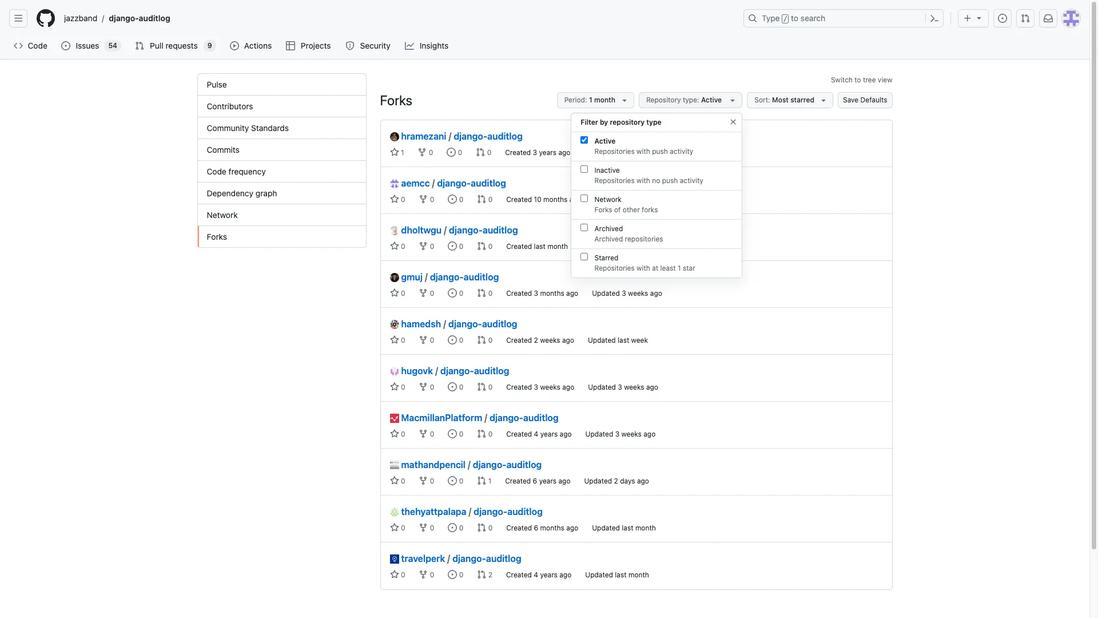 Task type: locate. For each thing, give the bounding box(es) containing it.
0 vertical spatial triangle down image
[[975, 13, 984, 22]]

with inside active repositories with push activity
[[637, 147, 651, 156]]

weeks for hugovk
[[624, 383, 645, 391]]

months
[[544, 195, 568, 204], [541, 289, 565, 298], [541, 524, 565, 532]]

4 down created 6 months ago
[[534, 571, 539, 579]]

star image down @dholtwgu image
[[390, 242, 399, 251]]

none checkbox inside menu
[[581, 253, 589, 260]]

2
[[614, 148, 619, 157], [625, 195, 630, 204], [534, 336, 538, 345], [614, 477, 619, 485], [487, 571, 493, 579]]

3 star image from the top
[[390, 288, 399, 298]]

0 vertical spatial archived
[[595, 224, 623, 233]]

updated 2 days ago
[[585, 148, 650, 157], [585, 477, 650, 485]]

1 repositories from the top
[[595, 147, 635, 156]]

auditlog for dholtwgu
[[483, 225, 518, 235]]

last for hamedsh
[[618, 336, 630, 345]]

triangle down image up close menu icon
[[729, 96, 738, 105]]

created 4 years ago for macmillanplatform
[[507, 430, 572, 438]]

dependency graph link
[[198, 183, 366, 204]]

0 horizontal spatial code
[[28, 41, 47, 50]]

aemcc
[[401, 178, 430, 188]]

repositories up 'inactive' on the top right
[[595, 147, 635, 156]]

4 star image from the top
[[390, 335, 399, 345]]

repo forked image down gmuj
[[419, 288, 428, 298]]

1 link down the @hramezani "icon"
[[390, 148, 404, 157]]

django-auditlog link
[[104, 9, 175, 27], [454, 131, 523, 141], [437, 178, 506, 188], [449, 225, 518, 235], [430, 272, 499, 282], [449, 319, 518, 329], [441, 366, 510, 376], [490, 413, 559, 423], [473, 460, 542, 470], [474, 507, 543, 517], [453, 553, 522, 564]]

repo forked image for thehyattpalapa
[[419, 523, 428, 532]]

django- right dholtwgu
[[449, 225, 483, 235]]

auditlog
[[139, 13, 170, 23], [488, 131, 523, 141], [471, 178, 506, 188], [483, 225, 518, 235], [464, 272, 499, 282], [482, 319, 518, 329], [474, 366, 510, 376], [524, 413, 559, 423], [507, 460, 542, 470], [508, 507, 543, 517], [486, 553, 522, 564]]

3 star image from the top
[[390, 429, 399, 438]]

created down the created last month
[[507, 289, 532, 298]]

0 vertical spatial months
[[544, 195, 568, 204]]

months down created 6 years ago
[[541, 524, 565, 532]]

/ for travelperk
[[448, 553, 450, 564]]

6 for mathandpencil
[[533, 477, 538, 485]]

1 left star
[[678, 264, 681, 272]]

2 vertical spatial with
[[637, 264, 651, 272]]

months right 10
[[544, 195, 568, 204]]

4 up created 6 years ago
[[534, 430, 539, 438]]

0 vertical spatial days
[[620, 148, 636, 157]]

repositories down starred
[[595, 264, 635, 272]]

updated for travelperk
[[586, 571, 613, 579]]

created last month
[[507, 242, 568, 251]]

repo forked image
[[418, 148, 427, 157], [419, 288, 428, 298], [419, 429, 428, 438], [419, 523, 428, 532]]

to left search
[[792, 13, 799, 23]]

network down dependency
[[207, 210, 238, 220]]

community
[[207, 123, 249, 133]]

0 vertical spatial 6
[[533, 477, 538, 485]]

git pull request image
[[1022, 14, 1031, 23], [476, 148, 486, 157], [477, 195, 487, 204], [477, 242, 487, 251], [477, 288, 487, 298], [477, 335, 487, 345], [477, 429, 487, 438]]

1 vertical spatial updated last month
[[592, 524, 656, 532]]

0 horizontal spatial to
[[792, 13, 799, 23]]

1 archived from the top
[[595, 224, 623, 233]]

/ right hugovk
[[436, 366, 438, 376]]

updated 3 weeks ago for gmuj
[[592, 289, 663, 298]]

django- up created 6 years ago
[[473, 460, 507, 470]]

years for travelperk
[[540, 571, 558, 579]]

issue opened image for macmillanplatform
[[448, 429, 457, 438]]

years up created 6 months ago
[[539, 477, 557, 485]]

5 star image from the top
[[390, 570, 399, 579]]

9
[[208, 41, 212, 50]]

star image down the @hramezani "icon"
[[390, 148, 399, 157]]

mathandpencil
[[401, 460, 466, 470]]

star image
[[390, 242, 399, 251], [390, 382, 399, 391], [390, 429, 399, 438], [390, 523, 399, 532], [390, 570, 399, 579]]

star image down @macmillanplatform icon
[[390, 429, 399, 438]]

with up the inactive repositories with no push activity
[[637, 147, 651, 156]]

type
[[762, 13, 780, 23]]

issue opened image for thehyattpalapa
[[448, 523, 457, 532]]

notifications image
[[1044, 14, 1054, 23]]

days for hramezani
[[620, 148, 636, 157]]

triangle down image right plus image in the top right of the page
[[975, 13, 984, 22]]

2 horizontal spatial forks
[[595, 205, 613, 214]]

active down by
[[595, 137, 616, 145]]

created 4 years ago up created 6 years ago
[[507, 430, 572, 438]]

created down created 6 years ago
[[507, 524, 532, 532]]

django- inside 'jazzband / django-auditlog'
[[109, 13, 139, 23]]

1 vertical spatial created 4 years ago
[[506, 571, 572, 579]]

auditlog inside 'jazzband / django-auditlog'
[[139, 13, 170, 23]]

created right '2' link
[[506, 571, 532, 579]]

0 vertical spatial created 4 years ago
[[507, 430, 572, 438]]

1 days from the top
[[620, 148, 636, 157]]

by
[[600, 118, 609, 126]]

django- right gmuj
[[430, 272, 464, 282]]

repo forked image for gmuj
[[419, 288, 428, 298]]

3 repo forked image from the top
[[419, 335, 428, 345]]

triangle down image up repository
[[620, 96, 630, 105]]

updated 3 weeks ago for macmillanplatform
[[586, 430, 656, 438]]

inactive repositories with no push activity
[[595, 166, 704, 185]]

1 horizontal spatial network
[[595, 195, 622, 204]]

issue opened image for hamedsh
[[448, 335, 457, 345]]

years down created 6 months ago
[[540, 571, 558, 579]]

1 link left created 6 years ago
[[477, 476, 492, 485]]

auditlog for macmillanplatform
[[524, 413, 559, 423]]

repo forked image down hramezani
[[418, 148, 427, 157]]

archived up starred
[[595, 235, 623, 243]]

repositories for starred
[[595, 264, 635, 272]]

2 vertical spatial updated last month
[[586, 571, 650, 579]]

updated last month for dholtwgu
[[582, 242, 646, 251]]

1 vertical spatial updated 3 weeks ago
[[588, 383, 659, 391]]

months for aemcc
[[544, 195, 568, 204]]

@travelperk image
[[390, 555, 399, 564]]

/ for hamedsh
[[444, 319, 446, 329]]

close menu image
[[729, 117, 738, 126]]

weeks for aemcc
[[631, 195, 652, 204]]

3 repositories from the top
[[595, 264, 635, 272]]

created left 10
[[507, 195, 532, 204]]

code
[[28, 41, 47, 50], [207, 167, 227, 176]]

1 star image from the top
[[390, 148, 399, 157]]

4
[[534, 430, 539, 438], [534, 571, 539, 579]]

/ right travelperk
[[448, 553, 450, 564]]

starred
[[791, 96, 815, 104]]

with inside the inactive repositories with no push activity
[[637, 176, 651, 185]]

0 vertical spatial activity
[[670, 147, 694, 156]]

forks inside forks link
[[207, 232, 227, 242]]

@hamedsh image
[[390, 320, 399, 329]]

weeks
[[631, 195, 652, 204], [628, 289, 649, 298], [540, 336, 561, 345], [541, 383, 561, 391], [624, 383, 645, 391], [622, 430, 642, 438]]

2 star image from the top
[[390, 382, 399, 391]]

1 vertical spatial 6
[[534, 524, 539, 532]]

/ right thehyattpalapa
[[469, 507, 472, 517]]

0 horizontal spatial triangle down image
[[620, 96, 630, 105]]

pull requests
[[150, 41, 198, 50]]

git pull request image for mathandpencil
[[477, 476, 487, 485]]

dholtwgu link
[[390, 223, 442, 237]]

django- down created 3 weeks ago
[[490, 413, 524, 423]]

django-auditlog link for mathandpencil
[[473, 460, 542, 470]]

django- for gmuj
[[430, 272, 464, 282]]

star image down @thehyattpalapa icon
[[390, 523, 399, 532]]

months for gmuj
[[541, 289, 565, 298]]

1 vertical spatial 4
[[534, 571, 539, 579]]

thehyattpalapa
[[401, 507, 467, 517]]

1 horizontal spatial to
[[855, 76, 862, 84]]

with
[[637, 147, 651, 156], [637, 176, 651, 185], [637, 264, 651, 272]]

1 vertical spatial activity
[[680, 176, 704, 185]]

security link
[[341, 37, 396, 54]]

django- for hamedsh
[[449, 319, 482, 329]]

@mathandpencil image
[[390, 461, 399, 470]]

homepage image
[[37, 9, 55, 27]]

2 vertical spatial forks
[[207, 232, 227, 242]]

4 star image from the top
[[390, 523, 399, 532]]

push inside active repositories with push activity
[[653, 147, 668, 156]]

/ right jazzband at top
[[102, 13, 104, 23]]

dependency graph
[[207, 188, 277, 198]]

6 up created 6 months ago
[[533, 477, 538, 485]]

repo forked image for mathandpencil
[[419, 476, 428, 485]]

years up created 10 months ago
[[539, 148, 557, 157]]

1 star image from the top
[[390, 242, 399, 251]]

6 repo forked image from the top
[[419, 570, 428, 579]]

star image
[[390, 148, 399, 157], [390, 195, 399, 204], [390, 288, 399, 298], [390, 335, 399, 345], [390, 476, 399, 485]]

repo forked image down dholtwgu
[[419, 242, 428, 251]]

None checkbox
[[581, 136, 589, 144], [581, 165, 589, 173], [581, 195, 589, 202], [581, 224, 589, 231], [581, 136, 589, 144], [581, 165, 589, 173], [581, 195, 589, 202], [581, 224, 589, 231]]

star image for travelperk
[[390, 570, 399, 579]]

/ django-auditlog for hramezani
[[449, 131, 523, 141]]

0 vertical spatial updated 2 days ago
[[585, 148, 650, 157]]

updated for thehyattpalapa
[[592, 524, 620, 532]]

/ right type
[[784, 15, 788, 23]]

0 vertical spatial with
[[637, 147, 651, 156]]

django- for thehyattpalapa
[[474, 507, 508, 517]]

3
[[533, 148, 537, 157], [534, 289, 539, 298], [622, 289, 627, 298], [534, 383, 539, 391], [618, 383, 623, 391], [616, 430, 620, 438]]

code link
[[9, 37, 52, 54]]

star image down @mathandpencil icon
[[390, 476, 399, 485]]

2 repositories from the top
[[595, 176, 635, 185]]

repo forked image down the hamedsh
[[419, 335, 428, 345]]

created 3 years ago
[[506, 148, 571, 157]]

network inside insights element
[[207, 210, 238, 220]]

sort: most starred
[[755, 96, 815, 104]]

archived down of
[[595, 224, 623, 233]]

star image down @hugovk icon
[[390, 382, 399, 391]]

last for thehyattpalapa
[[622, 524, 634, 532]]

1 repo forked image from the top
[[419, 195, 428, 204]]

1 vertical spatial repositories
[[595, 176, 635, 185]]

/ for hugovk
[[436, 366, 438, 376]]

network
[[595, 195, 622, 204], [207, 210, 238, 220]]

1 vertical spatial code
[[207, 167, 227, 176]]

2 with from the top
[[637, 176, 651, 185]]

2 repo forked image from the top
[[419, 242, 428, 251]]

triangle down image right starred
[[820, 96, 829, 105]]

forks
[[642, 205, 658, 214]]

created up created 6 months ago
[[506, 477, 531, 485]]

push inside the inactive repositories with no push activity
[[663, 176, 678, 185]]

/ inside 'type / to search'
[[784, 15, 788, 23]]

0 horizontal spatial active
[[595, 137, 616, 145]]

forks
[[380, 92, 413, 108], [595, 205, 613, 214], [207, 232, 227, 242]]

django-auditlog link for dholtwgu
[[449, 225, 518, 235]]

repositories
[[595, 147, 635, 156], [595, 176, 635, 185], [595, 264, 635, 272]]

0 vertical spatial repositories
[[595, 147, 635, 156]]

0 vertical spatial network
[[595, 195, 622, 204]]

2 star image from the top
[[390, 195, 399, 204]]

1 vertical spatial archived
[[595, 235, 623, 243]]

switch
[[832, 76, 853, 84]]

created for hramezani
[[506, 148, 531, 157]]

code right code image
[[28, 41, 47, 50]]

4 repo forked image from the top
[[419, 382, 428, 391]]

weeks for macmillanplatform
[[622, 430, 642, 438]]

1 vertical spatial months
[[541, 289, 565, 298]]

active right type:
[[702, 96, 722, 104]]

star image down @gmuj image
[[390, 288, 399, 298]]

dependency
[[207, 188, 254, 198]]

code frequency
[[207, 167, 266, 176]]

to left tree
[[855, 76, 862, 84]]

star image down @travelperk image
[[390, 570, 399, 579]]

1 horizontal spatial code
[[207, 167, 227, 176]]

active inside active repositories with push activity
[[595, 137, 616, 145]]

5 star image from the top
[[390, 476, 399, 485]]

django- right hramezani
[[454, 131, 488, 141]]

issue opened image for aemcc
[[448, 195, 457, 204]]

push up the inactive repositories with no push activity
[[653, 147, 668, 156]]

@hugovk image
[[390, 367, 399, 376]]

1 vertical spatial with
[[637, 176, 651, 185]]

updated last month for thehyattpalapa
[[592, 524, 656, 532]]

plus image
[[964, 14, 973, 23]]

created up created 10 months ago
[[506, 148, 531, 157]]

0 horizontal spatial triangle down image
[[820, 96, 829, 105]]

commits link
[[198, 139, 366, 161]]

repo forked image down mathandpencil link
[[419, 476, 428, 485]]

1 horizontal spatial active
[[702, 96, 722, 104]]

0 link
[[418, 148, 433, 157], [447, 148, 463, 157], [476, 148, 492, 157], [390, 195, 405, 204], [419, 195, 435, 204], [448, 195, 464, 204], [477, 195, 493, 204], [390, 242, 405, 251], [419, 242, 435, 251], [448, 242, 464, 251], [477, 242, 493, 251], [390, 288, 405, 298], [419, 288, 435, 298], [448, 288, 464, 298], [477, 288, 493, 298], [390, 335, 405, 345], [419, 335, 435, 345], [448, 335, 464, 345], [477, 335, 493, 345], [390, 382, 405, 391], [419, 382, 435, 391], [448, 382, 464, 391], [477, 382, 493, 391], [390, 429, 405, 438], [419, 429, 435, 438], [448, 429, 464, 438], [477, 429, 493, 438], [390, 476, 405, 485], [419, 476, 435, 485], [448, 476, 464, 485], [390, 523, 405, 532], [419, 523, 435, 532], [448, 523, 464, 532], [477, 523, 493, 532], [390, 570, 405, 579], [419, 570, 435, 579], [448, 570, 464, 579]]

activity inside active repositories with push activity
[[670, 147, 694, 156]]

star image down @hamedsh "image"
[[390, 335, 399, 345]]

network inside network forks of other forks
[[595, 195, 622, 204]]

forks up the @hramezani "icon"
[[380, 92, 413, 108]]

created 4 years ago
[[507, 430, 572, 438], [506, 571, 572, 579]]

2 4 from the top
[[534, 571, 539, 579]]

1 horizontal spatial triangle down image
[[729, 96, 738, 105]]

django-
[[109, 13, 139, 23], [454, 131, 488, 141], [437, 178, 471, 188], [449, 225, 483, 235], [430, 272, 464, 282], [449, 319, 482, 329], [441, 366, 474, 376], [490, 413, 524, 423], [473, 460, 507, 470], [474, 507, 508, 517], [453, 553, 486, 564]]

/ right hramezani
[[449, 131, 452, 141]]

repo forked image down travelperk
[[419, 570, 428, 579]]

list
[[60, 9, 737, 27]]

repo forked image down the macmillanplatform 'link'
[[419, 429, 428, 438]]

repositories for active
[[595, 147, 635, 156]]

star image for hamedsh
[[390, 335, 399, 345]]

2 days from the top
[[620, 477, 636, 485]]

1 vertical spatial push
[[663, 176, 678, 185]]

list containing jazzband
[[60, 9, 737, 27]]

push
[[653, 147, 668, 156], [663, 176, 678, 185]]

/ right mathandpencil
[[468, 460, 471, 470]]

1 triangle down image from the left
[[620, 96, 630, 105]]

0 vertical spatial forks
[[380, 92, 413, 108]]

/ django-auditlog for aemcc
[[432, 178, 506, 188]]

@aemcc image
[[390, 179, 399, 188]]

5 repo forked image from the top
[[419, 476, 428, 485]]

2 vertical spatial repositories
[[595, 264, 635, 272]]

django- up '2' link
[[453, 553, 486, 564]]

graph image
[[405, 41, 414, 50]]

created
[[506, 148, 531, 157], [507, 195, 532, 204], [507, 242, 532, 251], [507, 289, 532, 298], [507, 336, 532, 345], [507, 383, 532, 391], [507, 430, 532, 438], [506, 477, 531, 485], [507, 524, 532, 532], [506, 571, 532, 579]]

0 vertical spatial 4
[[534, 430, 539, 438]]

network for network
[[207, 210, 238, 220]]

1 vertical spatial days
[[620, 477, 636, 485]]

with inside "starred repositories with at least 1 star"
[[637, 264, 651, 272]]

django-auditlog link for thehyattpalapa
[[474, 507, 543, 517]]

week
[[632, 336, 648, 345]]

created 4 years ago down created 6 months ago
[[506, 571, 572, 579]]

issue opened image for hugovk
[[448, 382, 457, 391]]

activity
[[670, 147, 694, 156], [680, 176, 704, 185]]

insights element
[[197, 73, 367, 248]]

repo forked image for travelperk
[[419, 570, 428, 579]]

menu containing active
[[572, 132, 742, 278]]

git pull request image
[[135, 41, 144, 50], [477, 382, 487, 391], [477, 476, 487, 485], [477, 523, 487, 532], [477, 570, 487, 579]]

0 vertical spatial push
[[653, 147, 668, 156]]

updated last month
[[582, 242, 646, 251], [592, 524, 656, 532], [586, 571, 650, 579]]

triangle down image
[[975, 13, 984, 22], [820, 96, 829, 105]]

2 vertical spatial months
[[541, 524, 565, 532]]

menu
[[572, 132, 742, 278]]

months for thehyattpalapa
[[541, 524, 565, 532]]

1 horizontal spatial 1 link
[[477, 476, 492, 485]]

archived
[[595, 224, 623, 233], [595, 235, 623, 243]]

2 updated 2 days ago from the top
[[585, 477, 650, 485]]

repositories inside "starred repositories with at least 1 star"
[[595, 264, 635, 272]]

1 link
[[390, 148, 404, 157], [477, 476, 492, 485]]

/ right dholtwgu
[[444, 225, 447, 235]]

with left at
[[637, 264, 651, 272]]

django- right hugovk
[[441, 366, 474, 376]]

0 horizontal spatial 1 link
[[390, 148, 404, 157]]

created down created 2 weeks ago on the bottom of the page
[[507, 383, 532, 391]]

months up created 2 weeks ago on the bottom of the page
[[541, 289, 565, 298]]

0 vertical spatial 1 link
[[390, 148, 404, 157]]

actions link
[[225, 37, 277, 54]]

with left no
[[637, 176, 651, 185]]

table image
[[286, 41, 296, 50]]

repo forked image down thehyattpalapa link
[[419, 523, 428, 532]]

star image for aemcc
[[390, 195, 399, 204]]

network up of
[[595, 195, 622, 204]]

last for travelperk
[[615, 571, 627, 579]]

type:
[[683, 96, 700, 104]]

star image down '@aemcc' image
[[390, 195, 399, 204]]

/ right gmuj
[[425, 272, 428, 282]]

1 vertical spatial updated 2 days ago
[[585, 477, 650, 485]]

1
[[589, 96, 593, 104], [399, 148, 404, 157], [678, 264, 681, 272], [487, 477, 492, 485]]

/ for hramezani
[[449, 131, 452, 141]]

activity right no
[[680, 176, 704, 185]]

django- up 54 at the left of page
[[109, 13, 139, 23]]

3 with from the top
[[637, 264, 651, 272]]

activity up the inactive repositories with no push activity
[[670, 147, 694, 156]]

active
[[702, 96, 722, 104], [595, 137, 616, 145]]

thehyattpalapa link
[[390, 505, 467, 519]]

0 vertical spatial active
[[702, 96, 722, 104]]

1 4 from the top
[[534, 430, 539, 438]]

1 vertical spatial active
[[595, 137, 616, 145]]

triangle down image for active
[[729, 96, 738, 105]]

triangle down image
[[620, 96, 630, 105], [729, 96, 738, 105]]

1 vertical spatial forks
[[595, 205, 613, 214]]

years for hramezani
[[539, 148, 557, 157]]

django- right aemcc
[[437, 178, 471, 188]]

0 horizontal spatial network
[[207, 210, 238, 220]]

0
[[427, 148, 433, 157], [456, 148, 463, 157], [486, 148, 492, 157], [399, 195, 405, 204], [428, 195, 435, 204], [457, 195, 464, 204], [487, 195, 493, 204], [399, 242, 405, 251], [428, 242, 435, 251], [457, 242, 464, 251], [487, 242, 493, 251], [399, 289, 405, 298], [428, 289, 435, 298], [457, 289, 464, 298], [487, 289, 493, 298], [399, 336, 405, 345], [428, 336, 435, 345], [457, 336, 464, 345], [487, 336, 493, 345], [399, 383, 405, 391], [428, 383, 435, 391], [457, 383, 464, 391], [487, 383, 493, 391], [399, 430, 405, 438], [428, 430, 435, 438], [457, 430, 464, 438], [487, 430, 493, 438], [399, 477, 405, 485], [428, 477, 435, 485], [457, 477, 464, 485], [399, 524, 405, 532], [428, 524, 435, 532], [457, 524, 464, 532], [487, 524, 493, 532], [399, 571, 405, 579], [428, 571, 435, 579], [457, 571, 464, 579]]

1 with from the top
[[637, 147, 651, 156]]

graph
[[256, 188, 277, 198]]

git pull request image for dholtwgu
[[477, 242, 487, 251]]

forks down dependency
[[207, 232, 227, 242]]

django- up created 6 months ago
[[474, 507, 508, 517]]

month for travelperk
[[629, 571, 650, 579]]

1 vertical spatial network
[[207, 210, 238, 220]]

1 updated 2 days ago from the top
[[585, 148, 650, 157]]

auditlog for travelperk
[[486, 553, 522, 564]]

2 triangle down image from the left
[[729, 96, 738, 105]]

0 vertical spatial updated last month
[[582, 242, 646, 251]]

django- for macmillanplatform
[[490, 413, 524, 423]]

code down commits
[[207, 167, 227, 176]]

@dholtwgu image
[[390, 226, 399, 235]]

@macmillanplatform image
[[390, 414, 399, 423]]

git pull request image for thehyattpalapa
[[477, 523, 487, 532]]

6 down created 6 years ago
[[534, 524, 539, 532]]

created up created 3 weeks ago
[[507, 336, 532, 345]]

@gmuj image
[[390, 273, 399, 282]]

code image
[[14, 41, 23, 50]]

repo forked image down hugovk
[[419, 382, 428, 391]]

1 down the @hramezani "icon"
[[399, 148, 404, 157]]

updated 2 days ago for mathandpencil
[[585, 477, 650, 485]]

issue opened image
[[999, 14, 1008, 23], [448, 335, 457, 345], [448, 382, 457, 391], [448, 429, 457, 438], [448, 476, 457, 485], [448, 523, 457, 532], [448, 570, 457, 579]]

hramezani link
[[390, 129, 447, 143]]

0 vertical spatial code
[[28, 41, 47, 50]]

django- for travelperk
[[453, 553, 486, 564]]

repositories inside active repositories with push activity
[[595, 147, 635, 156]]

repositories down 'inactive' on the top right
[[595, 176, 635, 185]]

/ inside 'jazzband / django-auditlog'
[[102, 13, 104, 23]]

macmillanplatform link
[[390, 411, 483, 425]]

2 vertical spatial updated 3 weeks ago
[[586, 430, 656, 438]]

54
[[108, 41, 117, 50]]

forks left of
[[595, 205, 613, 214]]

with for no
[[637, 176, 651, 185]]

repo forked image for macmillanplatform
[[419, 429, 428, 438]]

None checkbox
[[581, 253, 589, 260]]

created 6 months ago
[[507, 524, 579, 532]]

updated for mathandpencil
[[585, 477, 612, 485]]

aemcc link
[[390, 176, 430, 190]]

/ django-auditlog for gmuj
[[425, 272, 499, 282]]

push right no
[[663, 176, 678, 185]]

star image for hugovk
[[390, 382, 399, 391]]

code inside insights element
[[207, 167, 227, 176]]

created up created 3 months ago
[[507, 242, 532, 251]]

0 vertical spatial updated 3 weeks ago
[[592, 289, 663, 298]]

django- right the hamedsh
[[449, 319, 482, 329]]

/ right aemcc
[[432, 178, 435, 188]]

/ right the hamedsh
[[444, 319, 446, 329]]

repo forked image for hramezani
[[418, 148, 427, 157]]

frequency
[[229, 167, 266, 176]]

repo forked image for aemcc
[[419, 195, 428, 204]]

years down created 3 weeks ago
[[541, 430, 558, 438]]

/ right macmillanplatform
[[485, 413, 488, 423]]

days
[[620, 148, 636, 157], [620, 477, 636, 485]]

issue opened image
[[61, 41, 71, 50], [447, 148, 456, 157], [448, 195, 457, 204], [448, 242, 457, 251], [448, 288, 457, 298]]

created up created 6 years ago
[[507, 430, 532, 438]]

repo forked image
[[419, 195, 428, 204], [419, 242, 428, 251], [419, 335, 428, 345], [419, 382, 428, 391], [419, 476, 428, 485], [419, 570, 428, 579]]

repositories inside the inactive repositories with no push activity
[[595, 176, 635, 185]]

save
[[844, 96, 859, 104]]

updated
[[585, 148, 612, 157], [596, 195, 623, 204], [582, 242, 610, 251], [592, 289, 620, 298], [588, 336, 616, 345], [588, 383, 616, 391], [586, 430, 614, 438], [585, 477, 612, 485], [592, 524, 620, 532], [586, 571, 613, 579]]

2 for aemcc
[[625, 195, 630, 204]]

0 horizontal spatial forks
[[207, 232, 227, 242]]

repo forked image down aemcc
[[419, 195, 428, 204]]

ago
[[559, 148, 571, 157], [637, 148, 650, 157], [570, 195, 582, 204], [654, 195, 666, 204], [567, 289, 579, 298], [651, 289, 663, 298], [563, 336, 575, 345], [563, 383, 575, 391], [647, 383, 659, 391], [560, 430, 572, 438], [644, 430, 656, 438], [559, 477, 571, 485], [638, 477, 650, 485], [567, 524, 579, 532], [560, 571, 572, 579]]



Task type: vqa. For each thing, say whether or not it's contained in the screenshot.


Task type: describe. For each thing, give the bounding box(es) containing it.
auditlog for thehyattpalapa
[[508, 507, 543, 517]]

requests
[[166, 41, 198, 50]]

1 vertical spatial triangle down image
[[820, 96, 829, 105]]

least
[[661, 264, 676, 272]]

community standards link
[[198, 117, 366, 139]]

1 horizontal spatial forks
[[380, 92, 413, 108]]

view
[[878, 76, 893, 84]]

gmuj
[[401, 272, 423, 282]]

updated for hugovk
[[588, 383, 616, 391]]

@thehyattpalapa image
[[390, 508, 399, 517]]

2 link
[[477, 570, 493, 579]]

updated last week
[[588, 336, 648, 345]]

repository type: active
[[647, 96, 724, 104]]

of
[[615, 205, 621, 214]]

10
[[534, 195, 542, 204]]

community standards
[[207, 123, 289, 133]]

@hramezani image
[[390, 132, 399, 141]]

created for gmuj
[[507, 289, 532, 298]]

month for thehyattpalapa
[[636, 524, 656, 532]]

contributors link
[[198, 96, 366, 117]]

actions
[[244, 41, 272, 50]]

pulse
[[207, 80, 227, 89]]

/ django-auditlog for hugovk
[[436, 366, 510, 376]]

period:
[[565, 96, 588, 104]]

commits
[[207, 145, 240, 155]]

issues
[[76, 41, 99, 50]]

repo forked image for hamedsh
[[419, 335, 428, 345]]

issue opened image for dholtwgu
[[448, 242, 457, 251]]

issue opened image for hramezani
[[447, 148, 456, 157]]

1 left created 6 years ago
[[487, 477, 492, 485]]

/ for dholtwgu
[[444, 225, 447, 235]]

star image for gmuj
[[390, 288, 399, 298]]

repository
[[647, 96, 681, 104]]

created for hamedsh
[[507, 336, 532, 345]]

4 for macmillanplatform
[[534, 430, 539, 438]]

years for macmillanplatform
[[541, 430, 558, 438]]

security
[[360, 41, 391, 50]]

jazzband / django-auditlog
[[64, 13, 170, 23]]

updated for aemcc
[[596, 195, 623, 204]]

forks link
[[198, 226, 366, 247]]

jazzband link
[[60, 9, 102, 27]]

updated for gmuj
[[592, 289, 620, 298]]

/ for aemcc
[[432, 178, 435, 188]]

django-auditlog link for hramezani
[[454, 131, 523, 141]]

git pull request image for macmillanplatform
[[477, 429, 487, 438]]

type / to search
[[762, 13, 826, 23]]

other
[[623, 205, 640, 214]]

auditlog for aemcc
[[471, 178, 506, 188]]

shield image
[[346, 41, 355, 50]]

auditlog for hamedsh
[[482, 319, 518, 329]]

created 6 years ago
[[506, 477, 571, 485]]

contributors
[[207, 101, 253, 111]]

django- for mathandpencil
[[473, 460, 507, 470]]

1 inside "starred repositories with at least 1 star"
[[678, 264, 681, 272]]

issue opened image for mathandpencil
[[448, 476, 457, 485]]

django- for hugovk
[[441, 366, 474, 376]]

git pull request image for gmuj
[[477, 288, 487, 298]]

/ for mathandpencil
[[468, 460, 471, 470]]

auditlog for mathandpencil
[[507, 460, 542, 470]]

projects
[[301, 41, 331, 50]]

1 right period:
[[589, 96, 593, 104]]

travelperk
[[401, 553, 445, 564]]

/ for gmuj
[[425, 272, 428, 282]]

updated last month for travelperk
[[586, 571, 650, 579]]

forks inside network forks of other forks
[[595, 205, 613, 214]]

sort:
[[755, 96, 771, 104]]

git pull request image for aemcc
[[477, 195, 487, 204]]

inactive
[[595, 166, 620, 175]]

created 3 months ago
[[507, 289, 579, 298]]

insights link
[[401, 37, 454, 54]]

repositories for inactive
[[595, 176, 635, 185]]

django-auditlog link for hugovk
[[441, 366, 510, 376]]

standards
[[251, 123, 289, 133]]

save defaults
[[844, 96, 888, 104]]

tree
[[864, 76, 877, 84]]

django-auditlog link for travelperk
[[453, 553, 522, 564]]

days for mathandpencil
[[620, 477, 636, 485]]

git pull request image for hugovk
[[477, 382, 487, 391]]

period: 1 month
[[565, 96, 616, 104]]

/ django-auditlog for mathandpencil
[[468, 460, 542, 470]]

filter by repository type
[[581, 118, 662, 126]]

django-auditlog link for gmuj
[[430, 272, 499, 282]]

updated for dholtwgu
[[582, 242, 610, 251]]

git pull request image for hamedsh
[[477, 335, 487, 345]]

most
[[773, 96, 789, 104]]

switch to tree view link
[[832, 76, 893, 84]]

django-auditlog link for hamedsh
[[449, 319, 518, 329]]

play image
[[230, 41, 239, 50]]

hugovk link
[[390, 364, 433, 378]]

code for code
[[28, 41, 47, 50]]

4 for travelperk
[[534, 571, 539, 579]]

active repositories with push activity
[[595, 137, 694, 156]]

triangle down image for 1 month
[[620, 96, 630, 105]]

starred repositories with at least 1 star
[[595, 254, 696, 272]]

star image for hramezani
[[390, 148, 399, 157]]

created for aemcc
[[507, 195, 532, 204]]

star
[[683, 264, 696, 272]]

repo forked image for dholtwgu
[[419, 242, 428, 251]]

issue opened image for travelperk
[[448, 570, 457, 579]]

1 vertical spatial 1 link
[[477, 476, 492, 485]]

filter
[[581, 118, 599, 126]]

starred
[[595, 254, 619, 262]]

updated for macmillanplatform
[[586, 430, 614, 438]]

insights
[[420, 41, 449, 50]]

django-auditlog link for macmillanplatform
[[490, 413, 559, 423]]

auditlog for gmuj
[[464, 272, 499, 282]]

macmillanplatform
[[401, 413, 483, 423]]

created 10 months ago
[[507, 195, 582, 204]]

star image for mathandpencil
[[390, 476, 399, 485]]

save defaults button
[[838, 92, 893, 108]]

created for hugovk
[[507, 383, 532, 391]]

mathandpencil link
[[390, 458, 466, 472]]

created for thehyattpalapa
[[507, 524, 532, 532]]

created 2 weeks ago
[[507, 336, 575, 345]]

created for macmillanplatform
[[507, 430, 532, 438]]

1 vertical spatial to
[[855, 76, 862, 84]]

updated 3 weeks ago for hugovk
[[588, 383, 659, 391]]

defaults
[[861, 96, 888, 104]]

gmuj link
[[390, 270, 423, 284]]

archived archived repositories
[[595, 224, 664, 243]]

weeks for gmuj
[[628, 289, 649, 298]]

updated 2 days ago for hramezani
[[585, 148, 650, 157]]

repository
[[610, 118, 645, 126]]

projects link
[[282, 37, 337, 54]]

2 for mathandpencil
[[614, 477, 619, 485]]

years for mathandpencil
[[539, 477, 557, 485]]

1 horizontal spatial triangle down image
[[975, 13, 984, 22]]

jazzband
[[64, 13, 97, 23]]

hramezani
[[401, 131, 447, 141]]

network link
[[198, 204, 366, 226]]

type
[[647, 118, 662, 126]]

django- for aemcc
[[437, 178, 471, 188]]

activity inside the inactive repositories with no push activity
[[680, 176, 704, 185]]

pulse link
[[198, 74, 366, 96]]

with for at
[[637, 264, 651, 272]]

dholtwgu
[[401, 225, 442, 235]]

travelperk link
[[390, 552, 445, 565]]

pull
[[150, 41, 164, 50]]

2 for hramezani
[[614, 148, 619, 157]]

0 vertical spatial to
[[792, 13, 799, 23]]

hamedsh
[[401, 319, 441, 329]]

hugovk
[[401, 366, 433, 376]]

switch to tree view
[[832, 76, 893, 84]]

2 archived from the top
[[595, 235, 623, 243]]

issue opened image for gmuj
[[448, 288, 457, 298]]

6 for thehyattpalapa
[[534, 524, 539, 532]]

with for push
[[637, 147, 651, 156]]

command palette image
[[931, 14, 940, 23]]

hamedsh link
[[390, 317, 441, 331]]

/ for macmillanplatform
[[485, 413, 488, 423]]

at
[[653, 264, 659, 272]]

repo forked image for hugovk
[[419, 382, 428, 391]]

code for code frequency
[[207, 167, 227, 176]]

/ for thehyattpalapa
[[469, 507, 472, 517]]

updated 2 weeks ago
[[596, 195, 666, 204]]

no
[[653, 176, 661, 185]]

network for network forks of other forks
[[595, 195, 622, 204]]

/ django-auditlog for thehyattpalapa
[[469, 507, 543, 517]]

network forks of other forks
[[595, 195, 658, 214]]

created 3 weeks ago
[[507, 383, 575, 391]]

star image for dholtwgu
[[390, 242, 399, 251]]



